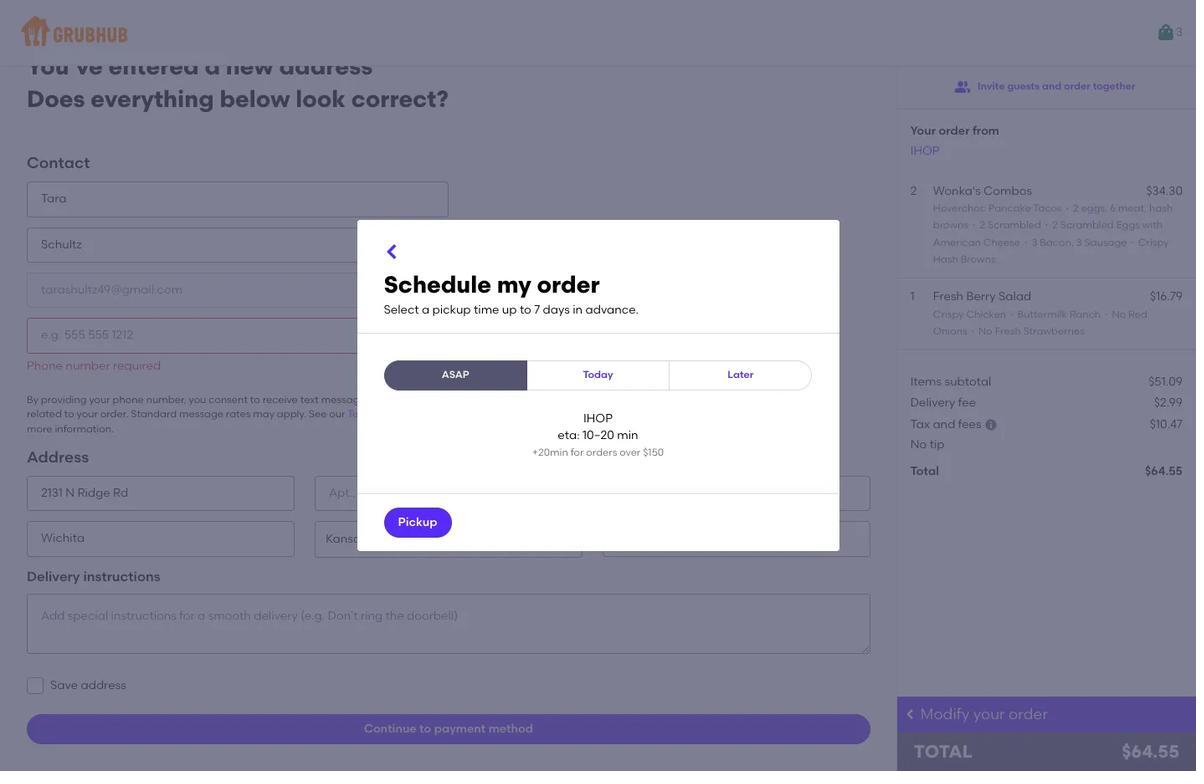 Task type: vqa. For each thing, say whether or not it's contained in the screenshot.
(1119)
no



Task type: describe. For each thing, give the bounding box(es) containing it.
∙ 3 bacon, 3 sausage
[[1021, 237, 1127, 248]]

∙ down tacos
[[1041, 220, 1053, 231]]

eggs
[[1116, 220, 1140, 231]]

new
[[226, 52, 274, 80]]

advance.
[[586, 303, 639, 318]]

tax
[[911, 418, 930, 432]]

terms
[[348, 409, 377, 421]]

standard
[[131, 409, 177, 421]]

below
[[220, 84, 290, 113]]

from inside your order from ihop
[[973, 124, 1000, 138]]

terms of use
[[348, 409, 409, 421]]

a inside schedule my order select a pickup time up to 7 days in advance.
[[422, 303, 430, 318]]

2 for 2
[[911, 184, 917, 198]]

continue
[[364, 722, 417, 737]]

0 vertical spatial total
[[911, 465, 939, 479]]

1 vertical spatial your
[[77, 409, 98, 421]]

no for red
[[1112, 309, 1126, 320]]

american
[[933, 237, 981, 248]]

2 for 2 scrambled eggs with american cheese
[[1053, 220, 1058, 231]]

you've
[[27, 52, 103, 80]]

save address
[[50, 679, 126, 693]]

1 vertical spatial no
[[979, 326, 993, 337]]

a inside you've entered a new address does everything below look correct?
[[205, 52, 220, 80]]

2 scrambled eggs with american cheese
[[933, 220, 1163, 248]]

your
[[911, 124, 936, 138]]

10–20
[[583, 429, 614, 443]]

text
[[300, 394, 319, 406]]

3 button
[[1156, 18, 1183, 48]]

1
[[911, 290, 915, 304]]

everything
[[91, 84, 214, 113]]

$51.09
[[1149, 375, 1183, 390]]

∙ right cheese on the right of the page
[[1023, 237, 1029, 248]]

$16.79
[[1150, 290, 1183, 304]]

and inside button
[[1042, 81, 1062, 92]]

providing
[[41, 394, 87, 406]]

red
[[1129, 309, 1148, 320]]

chicken
[[967, 309, 1006, 320]]

invite
[[978, 81, 1005, 92]]

crispy for crispy hash browns
[[1138, 237, 1169, 248]]

schedule my order select a pickup time up to 7 days in advance.
[[384, 270, 639, 318]]

0 horizontal spatial and
[[933, 418, 955, 432]]

salad
[[999, 290, 1032, 304]]

see
[[309, 409, 327, 421]]

invite guests and order together
[[978, 81, 1136, 92]]

method
[[489, 722, 533, 737]]

order.
[[100, 409, 128, 421]]

look
[[296, 84, 346, 113]]

correct?
[[351, 84, 449, 113]]

+20min
[[532, 447, 568, 459]]

your order from ihop
[[911, 124, 1000, 158]]

today
[[583, 369, 613, 381]]

from inside by providing your phone number, you consent to receive text messages from grubhub related to your order. standard message rates may apply. see our
[[373, 394, 396, 406]]

Phone telephone field
[[27, 318, 449, 354]]

consent
[[209, 394, 248, 406]]

crispy hash browns
[[933, 237, 1169, 265]]

Address 2 text field
[[315, 476, 583, 512]]

rates
[[226, 409, 251, 421]]

continue to payment method
[[364, 722, 533, 737]]

to inside button
[[419, 722, 431, 737]]

Delivery instructions text field
[[27, 594, 870, 655]]

you've entered a new address does everything below look correct?
[[27, 52, 449, 113]]

later button
[[669, 360, 812, 391]]

tip
[[930, 438, 945, 452]]

together
[[1093, 81, 1136, 92]]

people icon image
[[954, 79, 971, 95]]

modify your order
[[921, 706, 1048, 724]]

in
[[573, 303, 583, 318]]

1 vertical spatial total
[[914, 742, 973, 763]]

sausage
[[1085, 237, 1127, 248]]

browns
[[933, 220, 969, 231]]

meat,
[[1118, 203, 1147, 214]]

delivery for delivery instructions
[[27, 570, 80, 586]]

Zip text field
[[603, 522, 870, 557]]

fresh berry salad
[[933, 290, 1032, 304]]

use
[[391, 409, 409, 421]]

pickup
[[432, 303, 471, 318]]

∙ down salad
[[1009, 309, 1015, 320]]

by
[[27, 394, 39, 406]]

ihop inside ihop eta: 10–20 min +20min for orders over $150
[[584, 412, 613, 426]]

fees
[[958, 418, 982, 432]]

asap button
[[384, 360, 527, 391]]

address inside you've entered a new address does everything below look correct?
[[279, 52, 373, 80]]

our
[[329, 409, 345, 421]]

guests
[[1007, 81, 1040, 92]]

1 vertical spatial $64.55
[[1122, 742, 1180, 763]]

to down providing
[[64, 409, 74, 421]]

more
[[27, 423, 52, 435]]

0 horizontal spatial fresh
[[933, 290, 964, 304]]

select
[[384, 303, 419, 318]]

over
[[620, 447, 641, 459]]

First name text field
[[27, 182, 449, 217]]

eta:
[[558, 429, 580, 443]]

ihop eta: 10–20 min +20min for orders over $150
[[532, 412, 664, 459]]

svg image
[[30, 681, 40, 691]]

number
[[66, 359, 110, 373]]

tacos
[[1034, 203, 1062, 214]]

by providing your phone number, you consent to receive text messages from grubhub related to your order. standard message rates may apply. see our
[[27, 394, 442, 421]]

0 vertical spatial svg image
[[382, 242, 402, 262]]

2 for 2 eggs, 6 meat, hash browns
[[1073, 203, 1079, 214]]

0 vertical spatial your
[[89, 394, 110, 406]]

1 horizontal spatial fresh
[[995, 326, 1021, 337]]

berry
[[966, 290, 996, 304]]

0 horizontal spatial 3
[[1032, 237, 1038, 248]]

delivery for delivery fee
[[911, 396, 956, 410]]

orders
[[586, 447, 617, 459]]

order right modify
[[1009, 706, 1048, 724]]



Task type: locate. For each thing, give the bounding box(es) containing it.
2 vertical spatial your
[[973, 706, 1005, 724]]

time
[[474, 303, 499, 318]]

0 vertical spatial delivery
[[911, 396, 956, 410]]

2 left eggs,
[[1073, 203, 1079, 214]]

hoverchoc
[[933, 203, 986, 214]]

no left red
[[1112, 309, 1126, 320]]

delivery instructions
[[27, 570, 160, 586]]

$2.99
[[1154, 396, 1183, 410]]

1 scrambled from the left
[[988, 220, 1041, 231]]

fee
[[958, 396, 976, 410]]

0 vertical spatial fresh
[[933, 290, 964, 304]]

∙ down chicken
[[970, 326, 976, 337]]

0 horizontal spatial no
[[911, 438, 927, 452]]

cheese
[[984, 237, 1021, 248]]

receive
[[263, 394, 298, 406]]

contact
[[27, 154, 90, 173]]

for down grubhub
[[412, 409, 425, 421]]

to up may
[[250, 394, 260, 406]]

pancake
[[989, 203, 1031, 214]]

0 vertical spatial and
[[1042, 81, 1062, 92]]

0 horizontal spatial a
[[205, 52, 220, 80]]

main navigation navigation
[[0, 0, 1196, 65]]

Address 1 text field
[[27, 476, 295, 512]]

address
[[279, 52, 373, 80], [81, 679, 126, 693]]

svg image right fees
[[985, 418, 998, 432]]

$150
[[643, 447, 664, 459]]

to
[[520, 303, 531, 318], [250, 394, 260, 406], [64, 409, 74, 421], [419, 722, 431, 737]]

1 vertical spatial delivery
[[27, 570, 80, 586]]

wonka's combos
[[933, 184, 1032, 198]]

address right the save on the left bottom of the page
[[81, 679, 126, 693]]

2 inside 2 scrambled eggs with american cheese
[[1053, 220, 1058, 231]]

svg image
[[382, 242, 402, 262], [985, 418, 998, 432]]

crispy down the with
[[1138, 237, 1169, 248]]

0 vertical spatial crispy
[[1138, 237, 1169, 248]]

order inside invite guests and order together button
[[1064, 81, 1091, 92]]

today button
[[526, 360, 670, 391]]

2 down ihop link
[[911, 184, 917, 198]]

7
[[534, 303, 540, 318]]

no tip
[[911, 438, 945, 452]]

total down no tip
[[911, 465, 939, 479]]

1 vertical spatial crispy
[[933, 309, 964, 320]]

1 vertical spatial for
[[571, 447, 584, 459]]

0 horizontal spatial address
[[81, 679, 126, 693]]

from down the invite
[[973, 124, 1000, 138]]

combos
[[984, 184, 1032, 198]]

0 horizontal spatial crispy
[[933, 309, 964, 320]]

1 vertical spatial address
[[81, 679, 126, 693]]

min
[[617, 429, 638, 443]]

0 horizontal spatial from
[[373, 394, 396, 406]]

order left together
[[1064, 81, 1091, 92]]

later
[[728, 369, 754, 381]]

1 horizontal spatial 3
[[1076, 237, 1082, 248]]

tax and fees
[[911, 418, 982, 432]]

address up look
[[279, 52, 373, 80]]

bacon,
[[1040, 237, 1074, 248]]

subtotal
[[945, 375, 992, 390]]

ihop inside your order from ihop
[[911, 144, 940, 158]]

1 horizontal spatial svg image
[[985, 418, 998, 432]]

1 horizontal spatial a
[[422, 303, 430, 318]]

fresh down crispy chicken ∙ buttermilk ranch
[[995, 326, 1021, 337]]

2 vertical spatial no
[[911, 438, 927, 452]]

no inside no red onions
[[1112, 309, 1126, 320]]

phone number required
[[27, 359, 161, 373]]

payment
[[434, 722, 486, 737]]

svg image up schedule
[[382, 242, 402, 262]]

onions
[[933, 326, 968, 337]]

required
[[113, 359, 161, 373]]

items subtotal
[[911, 375, 992, 390]]

scrambled inside 2 scrambled eggs with american cheese
[[1061, 220, 1114, 231]]

with
[[1143, 220, 1163, 231]]

order up in
[[537, 270, 600, 298]]

for inside the for more information.
[[412, 409, 425, 421]]

2 up bacon,
[[1053, 220, 1058, 231]]

0 horizontal spatial for
[[412, 409, 425, 421]]

buttermilk
[[1018, 309, 1067, 320]]

no
[[1112, 309, 1126, 320], [979, 326, 993, 337], [911, 438, 927, 452]]

no red onions
[[933, 309, 1148, 337]]

1 vertical spatial and
[[933, 418, 955, 432]]

1 horizontal spatial scrambled
[[1061, 220, 1114, 231]]

3 inside button
[[1176, 25, 1183, 39]]

save
[[50, 679, 78, 693]]

your up information.
[[77, 409, 98, 421]]

∙ down hoverchoc on the right top
[[971, 220, 977, 231]]

to left "payment"
[[419, 722, 431, 737]]

Last name text field
[[27, 227, 449, 263]]

0 vertical spatial address
[[279, 52, 373, 80]]

delivery down items
[[911, 396, 956, 410]]

scrambled down eggs,
[[1061, 220, 1114, 231]]

instructions
[[83, 570, 160, 586]]

phone
[[27, 359, 63, 373]]

schedule
[[384, 270, 491, 298]]

you
[[189, 394, 206, 406]]

ihop up 10–20
[[584, 412, 613, 426]]

entered
[[108, 52, 199, 80]]

delivery left instructions in the bottom left of the page
[[27, 570, 80, 586]]

fresh left berry
[[933, 290, 964, 304]]

your up "order."
[[89, 394, 110, 406]]

crispy chicken ∙ buttermilk ranch
[[933, 309, 1101, 320]]

up
[[502, 303, 517, 318]]

1 vertical spatial svg image
[[985, 418, 998, 432]]

1 vertical spatial fresh
[[995, 326, 1021, 337]]

0 vertical spatial from
[[973, 124, 1000, 138]]

no for tip
[[911, 438, 927, 452]]

ihop
[[911, 144, 940, 158], [584, 412, 613, 426]]

my
[[497, 270, 531, 298]]

your right modify
[[973, 706, 1005, 724]]

for down the 'eta:'
[[571, 447, 584, 459]]

for inside ihop eta: 10–20 min +20min for orders over $150
[[571, 447, 584, 459]]

no down chicken
[[979, 326, 993, 337]]

crispy up onions
[[933, 309, 964, 320]]

0 horizontal spatial delivery
[[27, 570, 80, 586]]

crispy for crispy chicken ∙ buttermilk ranch
[[933, 309, 964, 320]]

delivery fee
[[911, 396, 976, 410]]

∙ down eggs
[[1127, 237, 1138, 248]]

0 vertical spatial $64.55
[[1145, 465, 1183, 479]]

1 horizontal spatial for
[[571, 447, 584, 459]]

Cross street text field
[[603, 476, 870, 512]]

order right your
[[939, 124, 970, 138]]

apply.
[[277, 409, 306, 421]]

1 horizontal spatial delivery
[[911, 396, 956, 410]]

hoverchoc pancake tacos
[[933, 203, 1062, 214]]

total down modify
[[914, 742, 973, 763]]

ihop down your
[[911, 144, 940, 158]]

0 horizontal spatial scrambled
[[988, 220, 1041, 231]]

City text field
[[27, 522, 295, 557]]

from up of
[[373, 394, 396, 406]]

for more information.
[[27, 409, 425, 435]]

message
[[179, 409, 223, 421]]

∙ left eggs,
[[1062, 203, 1073, 214]]

modify
[[921, 706, 970, 724]]

phone number required alert
[[27, 359, 161, 373]]

2 scrambled from the left
[[1061, 220, 1114, 231]]

0 horizontal spatial ihop
[[584, 412, 613, 426]]

eggs,
[[1081, 203, 1108, 214]]

grubhub
[[398, 394, 442, 406]]

0 vertical spatial a
[[205, 52, 220, 80]]

1 horizontal spatial and
[[1042, 81, 1062, 92]]

1 horizontal spatial no
[[979, 326, 993, 337]]

crispy inside crispy hash browns
[[1138, 237, 1169, 248]]

to inside schedule my order select a pickup time up to 7 days in advance.
[[520, 303, 531, 318]]

to left 7
[[520, 303, 531, 318]]

2 inside the "2 eggs, 6 meat, hash browns"
[[1073, 203, 1079, 214]]

1 vertical spatial ihop
[[584, 412, 613, 426]]

1 vertical spatial from
[[373, 394, 396, 406]]

related
[[27, 409, 62, 421]]

strawberries
[[1024, 326, 1085, 337]]

1 horizontal spatial from
[[973, 124, 1000, 138]]

phone
[[113, 394, 144, 406]]

for
[[412, 409, 425, 421], [571, 447, 584, 459]]

no left tip
[[911, 438, 927, 452]]

messages
[[321, 394, 370, 406]]

1 horizontal spatial ihop
[[911, 144, 940, 158]]

does
[[27, 84, 85, 113]]

order inside your order from ihop
[[939, 124, 970, 138]]

scrambled
[[988, 220, 1041, 231], [1061, 220, 1114, 231]]

of
[[379, 409, 389, 421]]

0 vertical spatial for
[[412, 409, 425, 421]]

address
[[27, 448, 89, 467]]

∙ no fresh strawberries
[[968, 326, 1085, 337]]

scrambled down pancake
[[988, 220, 1041, 231]]

a
[[205, 52, 220, 80], [422, 303, 430, 318]]

and right guests
[[1042, 81, 1062, 92]]

from
[[973, 124, 1000, 138], [373, 394, 396, 406]]

days
[[543, 303, 570, 318]]

order inside schedule my order select a pickup time up to 7 days in advance.
[[537, 270, 600, 298]]

a left new
[[205, 52, 220, 80]]

and up tip
[[933, 418, 955, 432]]

2
[[911, 184, 917, 198], [1073, 203, 1079, 214], [980, 220, 985, 231], [1053, 220, 1058, 231]]

2 horizontal spatial no
[[1112, 309, 1126, 320]]

0 horizontal spatial svg image
[[382, 242, 402, 262]]

hash
[[933, 254, 958, 265]]

$34.30
[[1146, 184, 1183, 198]]

3
[[1176, 25, 1183, 39], [1032, 237, 1038, 248], [1076, 237, 1082, 248]]

0 vertical spatial ihop
[[911, 144, 940, 158]]

1 horizontal spatial address
[[279, 52, 373, 80]]

1 vertical spatial a
[[422, 303, 430, 318]]

∙ left red
[[1101, 309, 1112, 320]]

2 down hoverchoc pancake tacos
[[980, 220, 985, 231]]

a right select
[[422, 303, 430, 318]]

0 vertical spatial no
[[1112, 309, 1126, 320]]

order
[[1064, 81, 1091, 92], [939, 124, 970, 138], [537, 270, 600, 298], [1009, 706, 1048, 724]]

hash
[[1149, 203, 1173, 214]]

1 horizontal spatial crispy
[[1138, 237, 1169, 248]]

2 horizontal spatial 3
[[1176, 25, 1183, 39]]



